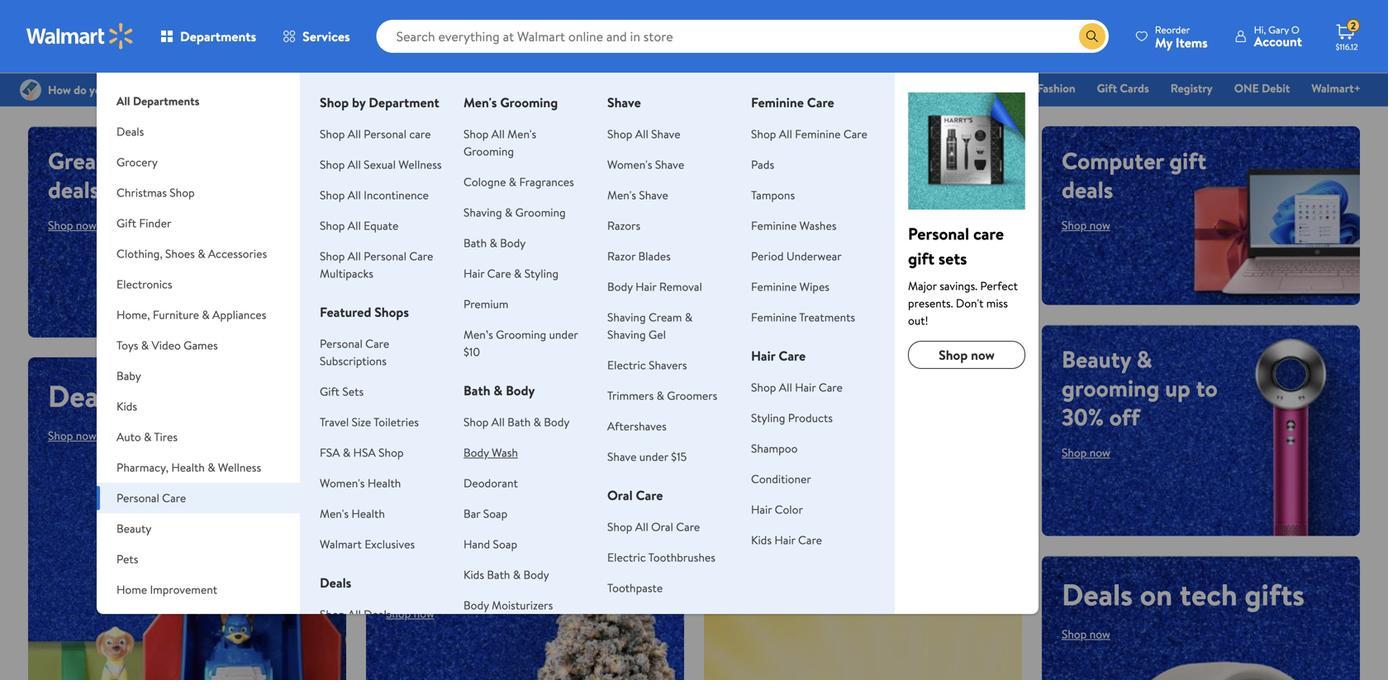 Task type: describe. For each thing, give the bounding box(es) containing it.
men's shave
[[607, 187, 668, 203]]

reorder
[[1155, 23, 1190, 37]]

wellness for shop all sexual wellness
[[399, 157, 442, 173]]

patio
[[117, 613, 142, 629]]

shop all sexual wellness
[[320, 157, 442, 173]]

30% inside beauty & grooming up to 30% off
[[1062, 401, 1104, 433]]

one debit link
[[1227, 79, 1298, 97]]

Walmart Site-Wide search field
[[376, 20, 1109, 53]]

yep, new deals!
[[386, 364, 644, 419]]

services
[[302, 27, 350, 45]]

pads link
[[751, 157, 774, 173]]

toy shop link
[[911, 79, 971, 97]]

now for deals on toy gifts
[[76, 428, 97, 444]]

men's
[[464, 327, 493, 343]]

oral care
[[607, 487, 663, 505]]

personal for personal care gift sets major savings. perfect presents. don't miss out!
[[908, 222, 969, 245]]

grooming down fragrances
[[515, 205, 566, 221]]

under inside men's grooming under $10
[[549, 327, 578, 343]]

toothpaste
[[607, 580, 663, 597]]

shop now link for yep, new deals!
[[386, 436, 489, 476]]

featured shops
[[320, 303, 409, 321]]

all for shop all personal care multipacks
[[348, 248, 361, 264]]

grooming
[[1062, 372, 1160, 405]]

care inside dropdown button
[[162, 490, 186, 507]]

walmart+
[[1312, 80, 1361, 96]]

hair down razor blades
[[636, 279, 656, 295]]

now for deals on tech gifts
[[1090, 627, 1110, 643]]

period underwear
[[751, 248, 842, 264]]

body hair removal link
[[607, 279, 702, 295]]

care down bath & body link
[[487, 266, 511, 282]]

furniture
[[153, 307, 199, 323]]

hair up 'premium' "link"
[[464, 266, 484, 282]]

sets
[[939, 247, 967, 270]]

all for shop all hair care
[[779, 380, 792, 396]]

christmas shop for christmas shop link
[[741, 80, 820, 96]]

electronics for electronics link
[[841, 80, 897, 96]]

women's shave link
[[607, 157, 684, 173]]

incontinence
[[364, 187, 429, 203]]

toothpaste link
[[607, 580, 663, 597]]

body moisturizers link
[[464, 598, 553, 614]]

cards
[[1120, 80, 1149, 96]]

beauty for beauty
[[117, 521, 151, 537]]

all for shop all incontinence
[[348, 187, 361, 203]]

home for home improvement
[[117, 582, 147, 598]]

1 vertical spatial oral
[[651, 519, 673, 535]]

electric for electric shavers
[[607, 357, 646, 373]]

gift for gift sets
[[320, 384, 340, 400]]

shaving for shaving cream & shaving gel
[[607, 309, 646, 326]]

all for shop all sexual wellness
[[348, 157, 361, 173]]

shop now for deals on tech gifts
[[1062, 627, 1110, 643]]

bath up hair care & styling
[[464, 235, 487, 251]]

shaving for shaving & grooming
[[464, 205, 502, 221]]

search icon image
[[1086, 30, 1099, 43]]

body wash link
[[464, 445, 518, 461]]

sets
[[342, 384, 364, 400]]

shop all sexual wellness link
[[320, 157, 442, 173]]

beauty for beauty & grooming up to 30% off
[[1062, 343, 1131, 376]]

soap for hand soap
[[493, 537, 517, 553]]

feminine for feminine care
[[751, 93, 804, 112]]

deals for deals dropdown button
[[117, 124, 144, 140]]

yep,
[[386, 364, 457, 419]]

fashion link
[[1030, 79, 1083, 97]]

shop all shave
[[607, 126, 681, 142]]

deals for deals on toy gifts
[[48, 174, 99, 206]]

$10
[[464, 344, 480, 360]]

0 horizontal spatial care
[[409, 126, 431, 142]]

departments inside dropdown button
[[180, 27, 256, 45]]

shop all personal care multipacks link
[[320, 248, 433, 282]]

2
[[1351, 19, 1356, 33]]

shop all equate link
[[320, 218, 399, 234]]

pharmacy, health & wellness button
[[97, 453, 300, 483]]

razors link
[[607, 218, 641, 234]]

0 vertical spatial oral
[[607, 487, 633, 505]]

out!
[[908, 313, 928, 329]]

shave down aftershaves
[[607, 449, 637, 465]]

care inside personal care subscriptions
[[365, 336, 389, 352]]

care up products
[[819, 380, 843, 396]]

& inside dropdown button
[[145, 613, 153, 629]]

patio & garden button
[[97, 606, 300, 636]]

shop now for beauty & grooming up to 30% off
[[1062, 445, 1110, 461]]

health for women's
[[368, 476, 401, 492]]

personal care subscriptions
[[320, 336, 389, 369]]

kids for bath & body
[[464, 567, 484, 583]]

grocery for grocery
[[117, 154, 158, 170]]

departments button
[[147, 17, 269, 56]]

christmas shop link
[[733, 79, 827, 97]]

deals button
[[97, 117, 300, 147]]

christmas shop button
[[97, 178, 300, 208]]

shave down the women's shave
[[639, 187, 668, 203]]

body moisturizers
[[464, 598, 553, 614]]

patio & garden
[[117, 613, 192, 629]]

to for up to 65% off
[[768, 533, 796, 574]]

now for computer gift deals
[[1090, 217, 1110, 233]]

women's for women's shave
[[607, 157, 652, 173]]

feminine washes
[[751, 218, 837, 234]]

now for great home deals
[[76, 217, 97, 233]]

reorder my items
[[1155, 23, 1208, 52]]

shop all feminine care link
[[751, 126, 867, 142]]

aftershaves
[[607, 419, 667, 435]]

toy
[[919, 80, 936, 96]]

all up home
[[117, 93, 130, 109]]

feminine for feminine treatments
[[751, 309, 797, 326]]

blades
[[638, 248, 671, 264]]

gift for gift finder
[[117, 215, 136, 231]]

kids hair care link
[[751, 533, 822, 549]]

cologne & fragrances link
[[464, 174, 574, 190]]

premium link
[[464, 296, 509, 312]]

tampons link
[[751, 187, 795, 203]]

walmart image
[[26, 23, 134, 50]]

shop now for yep, new deals!
[[406, 445, 469, 466]]

accessories
[[208, 246, 267, 262]]

moisturizers
[[492, 598, 553, 614]]

travel size toiletries link
[[320, 414, 419, 430]]

items
[[1176, 33, 1208, 52]]

men's for men's grooming
[[464, 93, 497, 112]]

hsa
[[353, 445, 376, 461]]

2 bath & body from the top
[[464, 382, 535, 400]]

walmart exclusives
[[320, 537, 415, 553]]

personal care gift sets major savings. perfect presents. don't miss out!
[[908, 222, 1018, 329]]

pets button
[[97, 545, 300, 575]]

shop now link for beauty & grooming up to 30% off
[[1062, 445, 1110, 461]]

shop all hair care
[[751, 380, 843, 396]]

shop inside dropdown button
[[170, 185, 195, 201]]

care down electronics link
[[843, 126, 867, 142]]

off inside beauty & grooming up to 30% off
[[1109, 401, 1140, 433]]

& inside 'shaving cream & shaving gel'
[[685, 309, 693, 326]]

on for toy
[[126, 376, 159, 417]]

men's grooming under $10 link
[[464, 327, 578, 360]]

0 vertical spatial styling
[[524, 266, 559, 282]]

video
[[152, 338, 181, 354]]

deals for deals on toy gifts
[[48, 376, 119, 417]]

gifts for deals on toy gifts
[[215, 376, 275, 417]]

new
[[466, 364, 536, 419]]

shop all personal care
[[320, 126, 431, 142]]

kids inside dropdown button
[[117, 399, 137, 415]]

feminine for feminine washes
[[751, 218, 797, 234]]

clothing, shoes & accessories
[[117, 246, 267, 262]]

by
[[352, 93, 366, 112]]

savings.
[[940, 278, 978, 294]]

shop now for great home deals
[[48, 217, 97, 233]]

toy shop
[[919, 80, 964, 96]]

bath down $10
[[464, 382, 490, 400]]

now for beauty & grooming up to 30% off
[[1090, 445, 1110, 461]]

women's for women's health
[[320, 476, 365, 492]]

cologne & fragrances
[[464, 174, 574, 190]]

hair care
[[751, 347, 806, 365]]

fashion
[[1037, 80, 1075, 96]]

miss
[[986, 295, 1008, 312]]

care up electric toothbrushes link
[[676, 519, 700, 535]]

presents.
[[908, 295, 953, 312]]

electric toothbrushes
[[607, 550, 715, 566]]

all for shop all equate
[[348, 218, 361, 234]]

care up shop all oral care
[[636, 487, 663, 505]]

care up shop all feminine care link
[[807, 93, 834, 112]]

perfect
[[980, 278, 1018, 294]]

hair up shop all hair care
[[751, 347, 775, 365]]

shaving cream & shaving gel
[[607, 309, 693, 343]]

grooming inside shop all men's grooming
[[464, 143, 514, 159]]

grooming up "shop all men's grooming" "link"
[[500, 93, 558, 112]]

shop now link for deals on toy gifts
[[48, 428, 97, 444]]

to inside beauty & grooming up to 30% off
[[1196, 372, 1218, 405]]



Task type: locate. For each thing, give the bounding box(es) containing it.
0 horizontal spatial christmas
[[117, 185, 167, 201]]

christmas shop up shop all feminine care link
[[741, 80, 820, 96]]

grocery right great
[[117, 154, 158, 170]]

electronics button
[[97, 269, 300, 300]]

1 horizontal spatial kids
[[464, 567, 484, 583]]

personal care image
[[908, 93, 1025, 210]]

0 horizontal spatial christmas shop
[[117, 185, 195, 201]]

1 up from the left
[[724, 533, 761, 574]]

men's for men's health
[[320, 506, 349, 522]]

0 vertical spatial electric
[[607, 357, 646, 373]]

1 horizontal spatial styling
[[751, 410, 785, 426]]

styling products
[[751, 410, 833, 426]]

1 horizontal spatial 30%
[[1062, 401, 1104, 433]]

1 vertical spatial beauty
[[117, 521, 151, 537]]

finder
[[139, 215, 171, 231]]

men's
[[464, 93, 497, 112], [507, 126, 536, 142], [607, 187, 636, 203], [320, 506, 349, 522]]

toys
[[117, 338, 138, 354]]

deals for deals link in the left top of the page
[[490, 80, 518, 96]]

1 vertical spatial christmas
[[117, 185, 167, 201]]

men's down men's grooming
[[507, 126, 536, 142]]

home
[[985, 80, 1016, 96], [117, 582, 147, 598]]

gift finder button
[[97, 208, 300, 239]]

christmas shop inside dropdown button
[[117, 185, 195, 201]]

soap for bar soap
[[483, 506, 508, 522]]

up to 65% off
[[724, 533, 903, 574]]

department
[[369, 93, 439, 112]]

personal down equate
[[364, 248, 407, 264]]

toys & video games button
[[97, 331, 300, 361]]

to right up at the bottom
[[1196, 372, 1218, 405]]

0 horizontal spatial oral
[[607, 487, 633, 505]]

care down incontinence
[[409, 248, 433, 264]]

styling up shampoo
[[751, 410, 785, 426]]

kids down hair color
[[751, 533, 772, 549]]

0 horizontal spatial styling
[[524, 266, 559, 282]]

1 vertical spatial gifts
[[1245, 574, 1305, 616]]

all for shop all bath & body
[[491, 414, 505, 430]]

pharmacy, health & wellness
[[117, 460, 261, 476]]

0 vertical spatial christmas shop
[[741, 80, 820, 96]]

toothbrushes down the "toothpaste"
[[607, 611, 674, 627]]

deals for beauty & grooming up to 30% off
[[1062, 174, 1113, 206]]

feminine for feminine wipes
[[751, 279, 797, 295]]

baby
[[117, 368, 141, 384]]

all inside shop all men's grooming
[[491, 126, 505, 142]]

1 vertical spatial bath & body
[[464, 382, 535, 400]]

under left $15
[[639, 449, 668, 465]]

1 electric from the top
[[607, 357, 646, 373]]

feminine down "period"
[[751, 279, 797, 295]]

gift for gift cards
[[1097, 80, 1117, 96]]

personal care subscriptions link
[[320, 336, 389, 369]]

personal inside personal care gift sets major savings. perfect presents. don't miss out!
[[908, 222, 969, 245]]

walmart exclusives link
[[320, 537, 415, 553]]

1 vertical spatial 30%
[[448, 533, 490, 566]]

1 horizontal spatial deals
[[1062, 174, 1113, 206]]

shop now for computer gift deals
[[1062, 217, 1110, 233]]

shop all personal care link
[[320, 126, 431, 142]]

personal for personal care subscriptions
[[320, 336, 363, 352]]

trimmers & groomers link
[[607, 388, 717, 404]]

all inside shop all personal care multipacks
[[348, 248, 361, 264]]

gift inside the gift cards link
[[1097, 80, 1117, 96]]

christmas shop for christmas shop dropdown button
[[117, 185, 195, 201]]

up for up to 65% off
[[724, 533, 761, 574]]

home link
[[978, 79, 1023, 97]]

$15
[[671, 449, 687, 465]]

soap
[[483, 506, 508, 522], [493, 537, 517, 553]]

1 horizontal spatial to
[[768, 533, 796, 574]]

cologne
[[464, 174, 506, 190]]

home improvement button
[[97, 575, 300, 606]]

2 horizontal spatial kids
[[751, 533, 772, 549]]

products
[[788, 410, 833, 426]]

0 vertical spatial grocery
[[539, 80, 579, 96]]

electric up toothpaste link
[[607, 550, 646, 566]]

shop now
[[48, 217, 97, 233], [1062, 217, 1110, 233], [939, 346, 995, 364], [48, 428, 97, 444], [1062, 445, 1110, 461], [406, 445, 469, 466], [386, 606, 435, 622], [1062, 627, 1110, 643]]

grooming up cologne
[[464, 143, 514, 159]]

hand soap link
[[464, 537, 517, 553]]

men's grooming
[[464, 93, 558, 112]]

Search search field
[[376, 20, 1109, 53]]

one debit
[[1234, 80, 1290, 96]]

shave up shop all shave link
[[607, 93, 641, 112]]

to for up to 30% off seasonal decor
[[421, 533, 442, 566]]

oral up shop all oral care
[[607, 487, 633, 505]]

1 bath & body from the top
[[464, 235, 526, 251]]

1 horizontal spatial gifts
[[1245, 574, 1305, 616]]

care down pharmacy, health & wellness
[[162, 490, 186, 507]]

1 horizontal spatial grocery
[[539, 80, 579, 96]]

1 horizontal spatial christmas shop
[[741, 80, 820, 96]]

feminine down feminine care
[[795, 126, 841, 142]]

health for pharmacy,
[[171, 460, 205, 476]]

all left equate
[[348, 218, 361, 234]]

electric up trimmers
[[607, 357, 646, 373]]

bath & body up hair care & styling
[[464, 235, 526, 251]]

0 horizontal spatial deals
[[48, 174, 99, 206]]

all left sexual
[[348, 157, 361, 173]]

grooming right the men's
[[496, 327, 546, 343]]

shop all men's grooming
[[464, 126, 536, 159]]

kids down hand
[[464, 567, 484, 583]]

deals for deals on tech gifts
[[1062, 574, 1133, 616]]

1 horizontal spatial women's
[[607, 157, 652, 173]]

computer
[[1062, 145, 1164, 177]]

1 vertical spatial on
[[1140, 574, 1173, 616]]

0 vertical spatial care
[[409, 126, 431, 142]]

health down hsa
[[368, 476, 401, 492]]

&
[[582, 80, 590, 96], [509, 174, 517, 190], [505, 205, 513, 221], [490, 235, 497, 251], [198, 246, 205, 262], [514, 266, 522, 282], [202, 307, 210, 323], [685, 309, 693, 326], [141, 338, 149, 354], [1137, 343, 1152, 376], [494, 382, 503, 400], [657, 388, 664, 404], [533, 414, 541, 430], [144, 429, 152, 445], [343, 445, 350, 461], [208, 460, 215, 476], [513, 567, 521, 583], [145, 613, 153, 629]]

0 horizontal spatial gifts
[[215, 376, 275, 417]]

2 vertical spatial gift
[[320, 384, 340, 400]]

30%
[[1062, 401, 1104, 433], [448, 533, 490, 566]]

0 vertical spatial soap
[[483, 506, 508, 522]]

hair down color
[[775, 533, 795, 549]]

christmas for christmas shop link
[[741, 80, 792, 96]]

shop all feminine care
[[751, 126, 867, 142]]

wellness
[[399, 157, 442, 173], [218, 460, 261, 476]]

care
[[807, 93, 834, 112], [843, 126, 867, 142], [409, 248, 433, 264], [487, 266, 511, 282], [365, 336, 389, 352], [779, 347, 806, 365], [819, 380, 843, 396], [636, 487, 663, 505], [162, 490, 186, 507], [676, 519, 700, 535], [798, 533, 822, 549]]

gift
[[1097, 80, 1117, 96], [117, 215, 136, 231], [320, 384, 340, 400]]

1 vertical spatial electronics
[[117, 276, 172, 293]]

0 vertical spatial under
[[549, 327, 578, 343]]

christmas inside dropdown button
[[117, 185, 167, 201]]

feminine up shop all feminine care link
[[751, 93, 804, 112]]

o
[[1291, 23, 1300, 37]]

toothbrushes link
[[607, 611, 674, 627]]

care up subscriptions
[[365, 336, 389, 352]]

bath up the wash
[[507, 414, 531, 430]]

kids for hair care
[[751, 533, 772, 549]]

electronics down clothing,
[[117, 276, 172, 293]]

0 vertical spatial gifts
[[215, 376, 275, 417]]

color
[[775, 502, 803, 518]]

0 horizontal spatial 30%
[[448, 533, 490, 566]]

christmas shop up finder on the left top
[[117, 185, 195, 201]]

electronics left toy
[[841, 80, 897, 96]]

all for shop all feminine care
[[779, 126, 792, 142]]

shave down shop all shave link
[[655, 157, 684, 173]]

grooming inside men's grooming under $10
[[496, 327, 546, 343]]

off right 65%
[[864, 533, 903, 574]]

shop all deals
[[320, 607, 391, 623]]

0 vertical spatial beauty
[[1062, 343, 1131, 376]]

1 vertical spatial soap
[[493, 537, 517, 553]]

up
[[1165, 372, 1191, 405]]

kids bath & body link
[[464, 567, 549, 583]]

grocery for grocery & essentials
[[539, 80, 579, 96]]

wellness inside the pharmacy, health & wellness dropdown button
[[218, 460, 261, 476]]

to right exclusives on the left
[[421, 533, 442, 566]]

personal for personal care
[[117, 490, 159, 507]]

electronics inside dropdown button
[[117, 276, 172, 293]]

all for shop all shave
[[635, 126, 648, 142]]

shop now link for up to 30% off seasonal decor
[[386, 606, 435, 622]]

feminine treatments link
[[751, 309, 855, 326]]

gifts for deals on tech gifts
[[1245, 574, 1305, 616]]

personal up sets
[[908, 222, 969, 245]]

care up perfect
[[973, 222, 1004, 245]]

all up shop all equate link
[[348, 187, 361, 203]]

all up styling products 'link'
[[779, 380, 792, 396]]

personal inside shop all personal care multipacks
[[364, 248, 407, 264]]

wellness for pharmacy, health & wellness
[[218, 460, 261, 476]]

clothing, shoes & accessories button
[[97, 239, 300, 269]]

bath down hand soap link
[[487, 567, 510, 583]]

1 horizontal spatial on
[[1140, 574, 1173, 616]]

beauty
[[1062, 343, 1131, 376], [117, 521, 151, 537]]

personal up shop all sexual wellness link
[[364, 126, 407, 142]]

electric shavers link
[[607, 357, 687, 373]]

all for shop all oral care
[[635, 519, 648, 535]]

razors
[[607, 218, 641, 234]]

christmas down search search box
[[741, 80, 792, 96]]

0 vertical spatial women's
[[607, 157, 652, 173]]

0 horizontal spatial beauty
[[117, 521, 151, 537]]

shop inside shop all men's grooming
[[464, 126, 489, 142]]

men's grooming under $10
[[464, 327, 578, 360]]

0 vertical spatial electronics
[[841, 80, 897, 96]]

1 vertical spatial shaving
[[607, 309, 646, 326]]

bar
[[464, 506, 480, 522]]

health up "walmart exclusives" link
[[351, 506, 385, 522]]

1 vertical spatial under
[[639, 449, 668, 465]]

men's inside shop all men's grooming
[[507, 126, 536, 142]]

1 vertical spatial wellness
[[218, 460, 261, 476]]

shaving left cream
[[607, 309, 646, 326]]

shaving & grooming link
[[464, 205, 566, 221]]

1 vertical spatial christmas shop
[[117, 185, 195, 201]]

care inside personal care gift sets major savings. perfect presents. don't miss out!
[[973, 222, 1004, 245]]

health for men's
[[351, 506, 385, 522]]

electronics for electronics dropdown button
[[117, 276, 172, 293]]

all down by
[[348, 126, 361, 142]]

0 horizontal spatial gift
[[908, 247, 935, 270]]

0 horizontal spatial to
[[421, 533, 442, 566]]

care inside shop all personal care multipacks
[[409, 248, 433, 264]]

0 horizontal spatial wellness
[[218, 460, 261, 476]]

personal inside personal care subscriptions
[[320, 336, 363, 352]]

feminine down tampons at right
[[751, 218, 797, 234]]

0 horizontal spatial on
[[126, 376, 159, 417]]

shave under $15
[[607, 449, 687, 465]]

now
[[76, 217, 97, 233], [1090, 217, 1110, 233], [971, 346, 995, 364], [76, 428, 97, 444], [1090, 445, 1110, 461], [442, 445, 469, 466], [414, 606, 435, 622], [1090, 627, 1110, 643]]

1 horizontal spatial wellness
[[399, 157, 442, 173]]

men's shave link
[[607, 187, 668, 203]]

deals inside deals link
[[490, 80, 518, 96]]

men's up razors on the top
[[607, 187, 636, 203]]

computer gift deals
[[1062, 145, 1207, 206]]

shave up women's shave link
[[651, 126, 681, 142]]

0 horizontal spatial gift
[[117, 215, 136, 231]]

0 horizontal spatial women's
[[320, 476, 365, 492]]

fsa & hsa shop
[[320, 445, 404, 461]]

1 vertical spatial grocery
[[117, 154, 158, 170]]

all for shop all personal care
[[348, 126, 361, 142]]

on for tech
[[1140, 574, 1173, 616]]

1 horizontal spatial home
[[985, 80, 1016, 96]]

departments up deals dropdown button
[[133, 93, 199, 109]]

all up the wash
[[491, 414, 505, 430]]

now for yep, new deals!
[[442, 445, 469, 466]]

home up patio
[[117, 582, 147, 598]]

grocery
[[539, 80, 579, 96], [117, 154, 158, 170]]

all departments
[[117, 93, 199, 109]]

kids bath & body
[[464, 567, 549, 583]]

all up the women's shave
[[635, 126, 648, 142]]

deals inside "great home deals"
[[48, 174, 99, 206]]

now for up to 30% off seasonal decor
[[414, 606, 435, 622]]

0 vertical spatial departments
[[180, 27, 256, 45]]

0 vertical spatial on
[[126, 376, 159, 417]]

0 vertical spatial christmas
[[741, 80, 792, 96]]

all down feminine care
[[779, 126, 792, 142]]

period
[[751, 248, 784, 264]]

men's for men's shave
[[607, 187, 636, 203]]

period underwear link
[[751, 248, 842, 264]]

shop now link for deals on tech gifts
[[1062, 627, 1110, 643]]

0 vertical spatial kids
[[117, 399, 137, 415]]

walmart
[[320, 537, 362, 553]]

shop now link for great home deals
[[48, 217, 97, 233]]

shop all personal care multipacks
[[320, 248, 433, 282]]

grocery inside dropdown button
[[117, 154, 158, 170]]

all down men's grooming
[[491, 126, 505, 142]]

account
[[1254, 32, 1302, 50]]

beauty inside beauty dropdown button
[[117, 521, 151, 537]]

deals inside computer gift deals
[[1062, 174, 1113, 206]]

0 horizontal spatial up
[[386, 533, 415, 566]]

1 horizontal spatial care
[[973, 222, 1004, 245]]

off for up to 30% off seasonal decor
[[495, 533, 526, 566]]

1 vertical spatial toothbrushes
[[607, 611, 674, 627]]

0 vertical spatial shaving
[[464, 205, 502, 221]]

off up kids bath & body link
[[495, 533, 526, 566]]

1 vertical spatial gift
[[117, 215, 136, 231]]

1 horizontal spatial under
[[639, 449, 668, 465]]

personal inside dropdown button
[[117, 490, 159, 507]]

kids button
[[97, 392, 300, 422]]

shaving left gel
[[607, 327, 646, 343]]

1 horizontal spatial electronics
[[841, 80, 897, 96]]

up inside up to 30% off seasonal decor
[[386, 533, 415, 566]]

all up multipacks
[[348, 248, 361, 264]]

gift inside "gift finder" dropdown button
[[117, 215, 136, 231]]

home inside dropdown button
[[117, 582, 147, 598]]

0 horizontal spatial under
[[549, 327, 578, 343]]

1 vertical spatial women's
[[320, 476, 365, 492]]

& inside beauty & grooming up to 30% off
[[1137, 343, 1152, 376]]

care up shop all hair care
[[779, 347, 806, 365]]

1 horizontal spatial oral
[[651, 519, 673, 535]]

1 horizontal spatial beauty
[[1062, 343, 1131, 376]]

hair left color
[[751, 502, 772, 518]]

appliances
[[212, 307, 266, 323]]

personal up subscriptions
[[320, 336, 363, 352]]

2 horizontal spatial off
[[1109, 401, 1140, 433]]

1 vertical spatial care
[[973, 222, 1004, 245]]

30% inside up to 30% off seasonal decor
[[448, 533, 490, 566]]

gift left finder on the left top
[[117, 215, 136, 231]]

shop all bath & body link
[[464, 414, 570, 430]]

gift inside computer gift deals
[[1169, 145, 1207, 177]]

baby button
[[97, 361, 300, 392]]

electric shavers
[[607, 357, 687, 373]]

shop now for up to 30% off seasonal decor
[[386, 606, 435, 622]]

shop all incontinence link
[[320, 187, 429, 203]]

1 deals from the left
[[48, 174, 99, 206]]

1 vertical spatial gift
[[908, 247, 935, 270]]

shop now for deals on toy gifts
[[48, 428, 97, 444]]

bath & body up shop all bath & body
[[464, 382, 535, 400]]

0 horizontal spatial off
[[495, 533, 526, 566]]

off inside up to 30% off seasonal decor
[[495, 533, 526, 566]]

christmas up gift finder
[[117, 185, 167, 201]]

shop inside shop all personal care multipacks
[[320, 248, 345, 264]]

1 vertical spatial departments
[[133, 93, 199, 109]]

christmas for christmas shop dropdown button
[[117, 185, 167, 201]]

kids up auto
[[117, 399, 137, 415]]

hand soap
[[464, 537, 517, 553]]

hair care & styling
[[464, 266, 559, 282]]

2 vertical spatial kids
[[464, 567, 484, 583]]

clothing,
[[117, 246, 163, 262]]

women's up the men's health
[[320, 476, 365, 492]]

to down hair color link
[[768, 533, 796, 574]]

wellness up incontinence
[[399, 157, 442, 173]]

electric for electric toothbrushes
[[607, 550, 646, 566]]

0 vertical spatial wellness
[[399, 157, 442, 173]]

0 vertical spatial 30%
[[1062, 401, 1104, 433]]

all down oral care
[[635, 519, 648, 535]]

home for home
[[985, 80, 1016, 96]]

shop now link for computer gift deals
[[1062, 217, 1110, 233]]

1 horizontal spatial gift
[[320, 384, 340, 400]]

beauty inside beauty & grooming up to 30% off
[[1062, 343, 1131, 376]]

gifts
[[215, 376, 275, 417], [1245, 574, 1305, 616]]

styling down bath & body link
[[524, 266, 559, 282]]

2 vertical spatial shaving
[[607, 327, 646, 343]]

shaving down cologne
[[464, 205, 502, 221]]

2 deals from the left
[[1062, 174, 1113, 206]]

care down color
[[798, 533, 822, 549]]

1 horizontal spatial gift
[[1169, 145, 1207, 177]]

0 vertical spatial gift
[[1097, 80, 1117, 96]]

0 vertical spatial gift
[[1169, 145, 1207, 177]]

0 horizontal spatial electronics
[[117, 276, 172, 293]]

soap right hand
[[493, 537, 517, 553]]

body hair removal
[[607, 279, 702, 295]]

0 vertical spatial bath & body
[[464, 235, 526, 251]]

0 horizontal spatial home
[[117, 582, 147, 598]]

2 electric from the top
[[607, 550, 646, 566]]

all for shop all men's grooming
[[491, 126, 505, 142]]

oral
[[607, 487, 633, 505], [651, 519, 673, 535]]

gifts right the toy
[[215, 376, 275, 417]]

gift up major
[[908, 247, 935, 270]]

2 horizontal spatial to
[[1196, 372, 1218, 405]]

health down auto & tires dropdown button
[[171, 460, 205, 476]]

essentials
[[593, 80, 642, 96]]

up for up to 30% off seasonal decor
[[386, 533, 415, 566]]

shavers
[[649, 357, 687, 373]]

1 vertical spatial home
[[117, 582, 147, 598]]

0 horizontal spatial grocery
[[117, 154, 158, 170]]

0 vertical spatial toothbrushes
[[648, 550, 715, 566]]

walmart+ link
[[1304, 79, 1368, 97]]

home left fashion 'link'
[[985, 80, 1016, 96]]

1 vertical spatial electric
[[607, 550, 646, 566]]

1 vertical spatial styling
[[751, 410, 785, 426]]

1 horizontal spatial christmas
[[741, 80, 792, 96]]

deals inside deals dropdown button
[[117, 124, 144, 140]]

deodorant
[[464, 476, 518, 492]]

on left 'tech'
[[1140, 574, 1173, 616]]

toy
[[166, 376, 207, 417]]

2 up from the left
[[386, 533, 415, 566]]

gift inside personal care gift sets major savings. perfect presents. don't miss out!
[[908, 247, 935, 270]]

men's up walmart
[[320, 506, 349, 522]]

men's health link
[[320, 506, 385, 522]]

women's up men's shave link
[[607, 157, 652, 173]]

hair up products
[[795, 380, 816, 396]]

departments up 'all departments' link
[[180, 27, 256, 45]]

hi,
[[1254, 23, 1266, 37]]

grocery right deals link in the left top of the page
[[539, 80, 579, 96]]

1 horizontal spatial off
[[864, 533, 903, 574]]

to inside up to 30% off seasonal decor
[[421, 533, 442, 566]]

toothbrushes down "shop all oral care" link
[[648, 550, 715, 566]]

2 horizontal spatial gift
[[1097, 80, 1117, 96]]

1 vertical spatial kids
[[751, 533, 772, 549]]

fsa
[[320, 445, 340, 461]]

0 horizontal spatial kids
[[117, 399, 137, 415]]

health inside dropdown button
[[171, 460, 205, 476]]

feminine wipes link
[[751, 279, 830, 295]]

1 horizontal spatial up
[[724, 533, 761, 574]]

auto
[[117, 429, 141, 445]]

shop all oral care
[[607, 519, 700, 535]]

gifts right 'tech'
[[1245, 574, 1305, 616]]

0 vertical spatial home
[[985, 80, 1016, 96]]

off for up to 65% off
[[864, 533, 903, 574]]

personal down pharmacy,
[[117, 490, 159, 507]]

feminine down feminine wipes
[[751, 309, 797, 326]]

gift down registry link
[[1169, 145, 1207, 177]]

all for shop all deals
[[348, 607, 361, 623]]



Task type: vqa. For each thing, say whether or not it's contained in the screenshot.
the Home Improvement
yes



